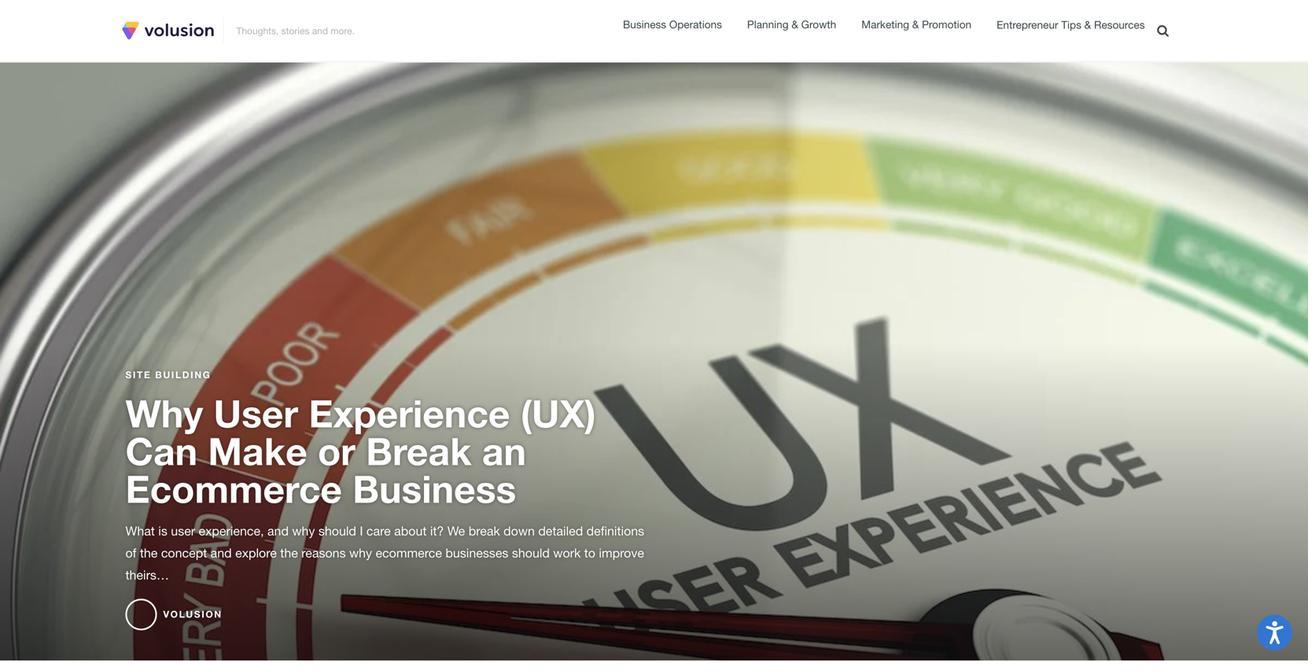 Task type: locate. For each thing, give the bounding box(es) containing it.
1 vertical spatial business
[[353, 466, 516, 511]]

explore
[[235, 546, 277, 560]]

business operations link
[[623, 16, 722, 34]]

1 horizontal spatial should
[[512, 546, 550, 560]]

ecommerce
[[125, 466, 342, 511]]

0 horizontal spatial should
[[318, 524, 356, 538]]

why
[[125, 391, 203, 436]]

we
[[447, 524, 465, 538]]

1 horizontal spatial business
[[623, 18, 666, 31]]

0 horizontal spatial why
[[292, 524, 315, 538]]

should down down
[[512, 546, 550, 560]]

&
[[792, 18, 798, 31], [912, 18, 919, 31], [1085, 18, 1091, 31]]

and down "experience,"
[[211, 546, 232, 560]]

down
[[504, 524, 535, 538]]

make
[[208, 428, 307, 474]]

0 horizontal spatial &
[[792, 18, 798, 31]]

1 horizontal spatial &
[[912, 18, 919, 31]]

thoughts,
[[236, 25, 279, 36]]

& right "tips"
[[1085, 18, 1091, 31]]

marketing & promotion link
[[862, 16, 972, 34]]

business
[[623, 18, 666, 31], [353, 466, 516, 511]]

the right explore at the bottom left of page
[[280, 546, 298, 560]]

should left 'i' at the bottom left of page
[[318, 524, 356, 538]]

i
[[360, 524, 363, 538]]

concept
[[161, 546, 207, 560]]

& right marketing
[[912, 18, 919, 31]]

0 horizontal spatial business
[[353, 466, 516, 511]]

ecommerce
[[376, 546, 442, 560]]

1 horizontal spatial why
[[349, 546, 372, 560]]

and left more.
[[312, 25, 328, 36]]

why up reasons
[[292, 524, 315, 538]]

1 horizontal spatial the
[[280, 546, 298, 560]]

site
[[125, 369, 151, 380]]

tips
[[1061, 18, 1082, 31]]

0 vertical spatial should
[[318, 524, 356, 538]]

resources
[[1094, 18, 1145, 31]]

& left growth
[[792, 18, 798, 31]]

what
[[125, 524, 155, 538]]

should
[[318, 524, 356, 538], [512, 546, 550, 560]]

0 horizontal spatial the
[[140, 546, 158, 560]]

more.
[[331, 25, 355, 36]]

the right of
[[140, 546, 158, 560]]

business inside why user experience (ux) can make or break an ecommerce business
[[353, 466, 516, 511]]

theirs…
[[125, 568, 169, 582]]

promotion
[[922, 18, 972, 31]]

definitions
[[587, 524, 644, 538]]

1 the from the left
[[140, 546, 158, 560]]

thoughts, stories and more.
[[236, 25, 355, 36]]

growth
[[801, 18, 836, 31]]

stories
[[281, 25, 309, 36]]

it?
[[430, 524, 444, 538]]

1 vertical spatial why
[[349, 546, 372, 560]]

or
[[318, 428, 356, 474]]

the
[[140, 546, 158, 560], [280, 546, 298, 560]]

0 horizontal spatial and
[[211, 546, 232, 560]]

2 vertical spatial and
[[211, 546, 232, 560]]

is
[[158, 524, 167, 538]]

open accessibe: accessibility options, statement and help image
[[1266, 621, 1284, 644]]

operations
[[669, 18, 722, 31]]

user
[[214, 391, 298, 436]]

and
[[312, 25, 328, 36], [267, 524, 289, 538], [211, 546, 232, 560]]

business up it?
[[353, 466, 516, 511]]

marketing
[[862, 18, 909, 31]]

why down 'i' at the bottom left of page
[[349, 546, 372, 560]]

1 horizontal spatial and
[[267, 524, 289, 538]]

0 vertical spatial business
[[623, 18, 666, 31]]

business left operations
[[623, 18, 666, 31]]

0 vertical spatial and
[[312, 25, 328, 36]]

and up explore at the bottom left of page
[[267, 524, 289, 538]]

reasons
[[302, 546, 346, 560]]

user
[[171, 524, 195, 538]]

why
[[292, 524, 315, 538], [349, 546, 372, 560]]

why user experience (ux) can make or break an ecommerce business
[[125, 391, 596, 511]]



Task type: vqa. For each thing, say whether or not it's contained in the screenshot.
third the $ from the left
no



Task type: describe. For each thing, give the bounding box(es) containing it.
1 vertical spatial should
[[512, 546, 550, 560]]

marketing & promotion
[[862, 18, 972, 31]]

2 the from the left
[[280, 546, 298, 560]]

business operations
[[623, 18, 722, 31]]

search image
[[1157, 24, 1169, 37]]

about
[[394, 524, 427, 538]]

entrepreneur tips & resources
[[997, 18, 1145, 31]]

volusion
[[163, 609, 222, 620]]

& for marketing
[[912, 18, 919, 31]]

(ux)
[[521, 391, 596, 436]]

an
[[482, 428, 526, 474]]

break
[[366, 428, 472, 474]]

planning
[[747, 18, 789, 31]]

planning & growth
[[747, 18, 836, 31]]

0 vertical spatial why
[[292, 524, 315, 538]]

of
[[125, 546, 136, 560]]

break
[[469, 524, 500, 538]]

building
[[155, 369, 211, 380]]

detailed
[[538, 524, 583, 538]]

1 vertical spatial and
[[267, 524, 289, 538]]

entrepreneur tips & resources link
[[997, 17, 1145, 34]]

planning & growth link
[[747, 16, 836, 34]]

businesses
[[446, 546, 509, 560]]

care
[[367, 524, 391, 538]]

business inside 'link'
[[623, 18, 666, 31]]

can
[[125, 428, 198, 474]]

experience,
[[199, 524, 264, 538]]

2 horizontal spatial and
[[312, 25, 328, 36]]

what is user experience, and why should i care about it? we break down detailed definitions of the concept and explore the reasons why ecommerce businesses should work to improve theirs…
[[125, 524, 644, 582]]

work
[[553, 546, 581, 560]]

to
[[584, 546, 595, 560]]

experience
[[309, 391, 510, 436]]

volusion link
[[125, 599, 222, 630]]

& for planning
[[792, 18, 798, 31]]

improve
[[599, 546, 644, 560]]

site building
[[125, 369, 211, 380]]

2 horizontal spatial &
[[1085, 18, 1091, 31]]

entrepreneur
[[997, 18, 1058, 31]]



